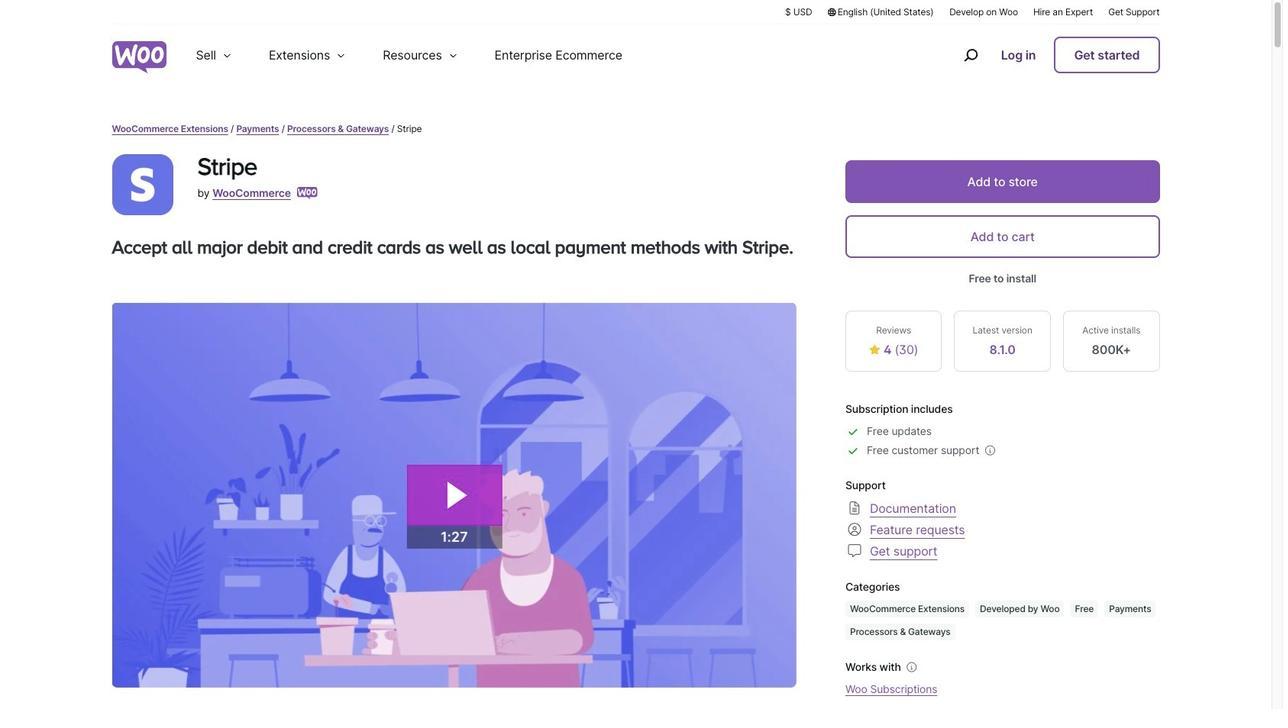 Task type: vqa. For each thing, say whether or not it's contained in the screenshot.
Offerman Woodshop image
no



Task type: describe. For each thing, give the bounding box(es) containing it.
message image
[[845, 542, 864, 560]]

service navigation menu element
[[931, 30, 1160, 80]]

file lines image
[[845, 499, 864, 517]]

product icon image
[[112, 154, 173, 215]]



Task type: locate. For each thing, give the bounding box(es) containing it.
search image
[[958, 43, 983, 67]]

circle user image
[[845, 521, 864, 539]]

breadcrumb element
[[112, 122, 1160, 136]]

circle info image
[[904, 660, 919, 675]]

developed by woocommerce image
[[297, 187, 318, 199]]



